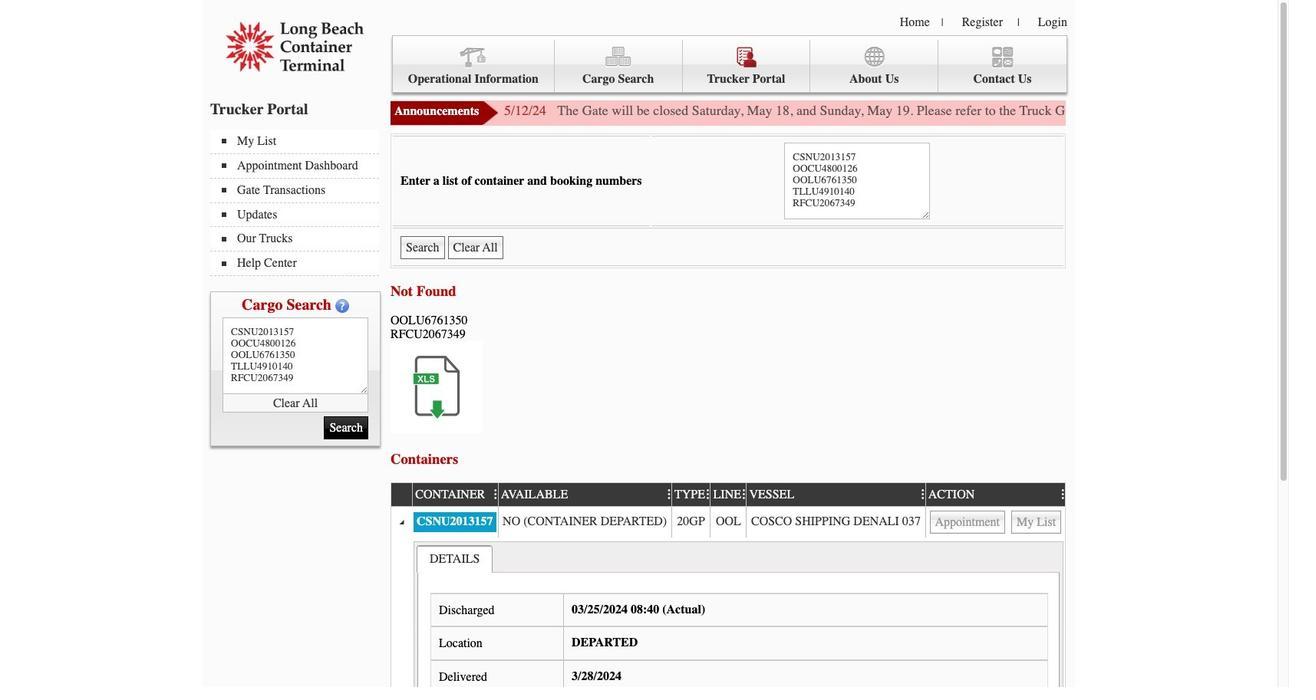 Task type: describe. For each thing, give the bounding box(es) containing it.
1 vertical spatial menu bar
[[210, 130, 387, 276]]

2 row from the top
[[391, 507, 1065, 538]]

1 row from the top
[[391, 482, 1073, 507]]

0 vertical spatial menu bar
[[392, 35, 1067, 93]]

Enter container numbers and/ or booking numbers.  text field
[[223, 318, 368, 394]]

line edit column settings image
[[738, 489, 746, 501]]

Enter container numbers and/ or booking numbers. Press ESC to reset input box text field
[[785, 143, 930, 219]]

column header inside row
[[391, 483, 412, 507]]



Task type: locate. For each thing, give the bounding box(es) containing it.
tree grid
[[391, 482, 1073, 688]]

0 horizontal spatial menu bar
[[210, 130, 387, 276]]

vessel edit column settings image
[[917, 489, 925, 501]]

row group
[[391, 507, 1065, 688]]

container edit column settings image
[[490, 489, 498, 501]]

menu bar
[[392, 35, 1067, 93], [210, 130, 387, 276]]

row
[[391, 482, 1073, 507], [391, 507, 1065, 538], [391, 538, 1065, 688]]

None submit
[[401, 236, 445, 259], [324, 417, 368, 440], [401, 236, 445, 259], [324, 417, 368, 440]]

column header
[[391, 483, 412, 507]]

available edit column settings image
[[663, 489, 671, 501]]

type edit column settings image
[[702, 489, 710, 501]]

action edit column settings image
[[1057, 489, 1065, 501]]

cell
[[391, 507, 412, 538], [412, 507, 498, 538], [498, 507, 671, 538], [671, 507, 710, 538], [710, 507, 746, 538], [746, 507, 925, 538], [925, 507, 1065, 538], [391, 538, 412, 688], [412, 538, 1065, 688]]

tab
[[417, 546, 493, 573]]

1 horizontal spatial menu bar
[[392, 35, 1067, 93]]

3 row from the top
[[391, 538, 1065, 688]]

None button
[[448, 236, 503, 259], [930, 511, 1005, 534], [1011, 511, 1061, 534], [448, 236, 503, 259], [930, 511, 1005, 534], [1011, 511, 1061, 534]]

tab list
[[417, 546, 493, 573]]



Task type: vqa. For each thing, say whether or not it's contained in the screenshot.
2nd row from the top of the page
yes



